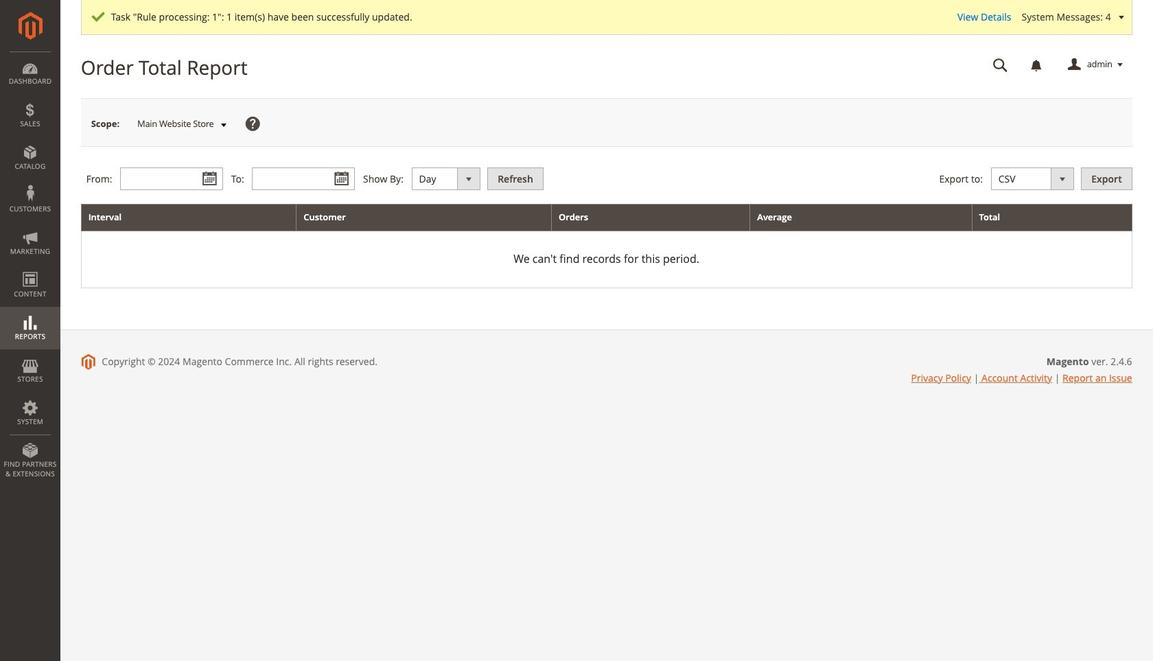 Task type: describe. For each thing, give the bounding box(es) containing it.
magento admin panel image
[[18, 12, 42, 40]]



Task type: vqa. For each thing, say whether or not it's contained in the screenshot.
text box
yes



Task type: locate. For each thing, give the bounding box(es) containing it.
None text field
[[120, 168, 223, 190], [252, 168, 355, 190], [120, 168, 223, 190], [252, 168, 355, 190]]

menu bar
[[0, 51, 60, 485]]

None text field
[[984, 53, 1018, 77]]



